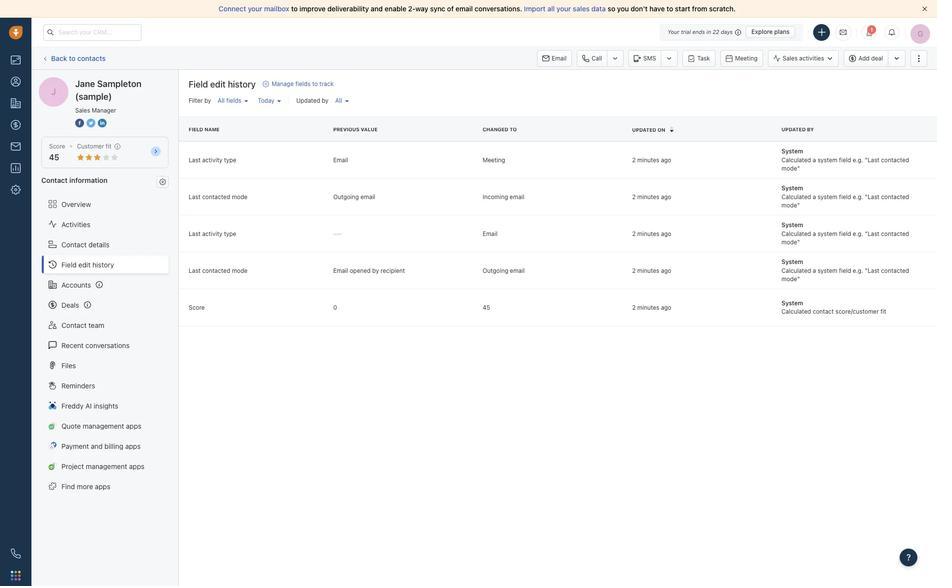 Task type: vqa. For each thing, say whether or not it's contained in the screenshot.
Incoming
yes



Task type: describe. For each thing, give the bounding box(es) containing it.
explore
[[752, 28, 773, 35]]

0 vertical spatial fit
[[106, 143, 112, 150]]

team
[[89, 321, 104, 329]]

ago for 45
[[661, 304, 672, 311]]

you
[[618, 4, 629, 13]]

system for incoming email
[[782, 185, 804, 192]]

calculated for outgoing email
[[782, 267, 812, 274]]

contacted for meeting
[[882, 156, 910, 164]]

contacted for email
[[882, 230, 910, 237]]

filter by
[[189, 97, 211, 104]]

contact information
[[41, 176, 108, 185]]

field for meeting
[[840, 156, 852, 164]]

mode" for outgoing email
[[782, 275, 801, 283]]

2 vertical spatial field
[[61, 260, 77, 269]]

reminders
[[61, 381, 95, 390]]

sampleton for jane sampleton (sample)
[[76, 77, 109, 85]]

contact for contact information
[[41, 176, 68, 185]]

last for email
[[189, 267, 201, 274]]

mode for email opened by recipient
[[232, 267, 248, 274]]

j for j
[[45, 77, 48, 85]]

incoming
[[483, 193, 508, 200]]

on
[[658, 127, 666, 133]]

trial
[[681, 29, 691, 35]]

enable
[[385, 4, 407, 13]]

system calculated contact score/customer fit
[[782, 300, 887, 315]]

contacted for outgoing email
[[882, 267, 910, 274]]

to right changed
[[510, 126, 517, 132]]

"last for meeting
[[865, 156, 880, 164]]

sales activities
[[783, 55, 825, 62]]

all for all fields
[[218, 97, 225, 104]]

deal
[[872, 55, 884, 62]]

1 vertical spatial field edit history
[[61, 260, 114, 269]]

plans
[[775, 28, 790, 35]]

in
[[707, 29, 712, 35]]

find more apps
[[61, 482, 111, 491]]

import
[[524, 4, 546, 13]]

a for meeting
[[813, 156, 817, 164]]

billing
[[105, 442, 123, 450]]

mode" for meeting
[[782, 165, 801, 172]]

1 vertical spatial and
[[91, 442, 103, 450]]

minutes for incoming email
[[638, 193, 660, 200]]

1 vertical spatial meeting
[[483, 156, 506, 164]]

field for email
[[840, 230, 852, 237]]

data
[[592, 4, 606, 13]]

2 for meeting
[[633, 156, 636, 164]]

calculated for incoming email
[[782, 193, 812, 200]]

apps for find more apps
[[95, 482, 111, 491]]

sampleton for jane sampleton (sample) sales manager
[[97, 79, 142, 89]]

score/customer
[[836, 308, 879, 315]]

customer fit
[[77, 143, 112, 150]]

freddy ai insights
[[61, 402, 118, 410]]

mode" for email
[[782, 238, 801, 246]]

2 for email
[[633, 230, 636, 237]]

don't
[[631, 4, 648, 13]]

minutes for meeting
[[638, 156, 660, 164]]

1 - from the left
[[333, 230, 336, 237]]

email inside email button
[[552, 54, 567, 62]]

payment and billing apps
[[61, 442, 141, 450]]

system for incoming email
[[818, 193, 838, 200]]

phone image
[[11, 549, 21, 559]]

improve
[[300, 4, 326, 13]]

activities
[[61, 220, 90, 228]]

activity for email
[[202, 156, 223, 164]]

last for outgoing
[[189, 193, 201, 200]]

contacted for incoming email
[[882, 193, 910, 200]]

email button
[[537, 50, 572, 67]]

add
[[859, 55, 870, 62]]

deals
[[61, 301, 79, 309]]

your trial ends in 22 days
[[668, 29, 733, 35]]

task
[[698, 54, 711, 62]]

your
[[668, 29, 680, 35]]

ago for meeting
[[661, 156, 672, 164]]

fields for manage
[[296, 80, 311, 88]]

to left start
[[667, 4, 674, 13]]

import all your sales data link
[[524, 4, 608, 13]]

to left track
[[312, 80, 318, 88]]

0 horizontal spatial history
[[92, 260, 114, 269]]

payment
[[61, 442, 89, 450]]

"last for email
[[865, 230, 880, 237]]

twitter circled image
[[87, 118, 95, 128]]

days
[[721, 29, 733, 35]]

manage
[[272, 80, 294, 88]]

last for -
[[189, 230, 201, 237]]

add deal button
[[844, 50, 889, 67]]

conversations
[[86, 341, 130, 349]]

jane sampleton (sample) sales manager
[[75, 79, 142, 114]]

minutes for outgoing email
[[638, 267, 660, 274]]

Search your CRM... text field
[[43, 24, 142, 41]]

last contacted mode for outgoing email
[[189, 193, 248, 200]]

project management apps
[[61, 462, 145, 470]]

system for 45
[[782, 300, 804, 307]]

updated on
[[633, 127, 666, 133]]

explore plans link
[[747, 26, 796, 38]]

1 horizontal spatial sales
[[783, 55, 798, 62]]

accounts
[[61, 281, 91, 289]]

2 - from the left
[[336, 230, 339, 237]]

connect your mailbox to improve deliverability and enable 2-way sync of email conversations. import all your sales data so you don't have to start from scratch.
[[219, 4, 736, 13]]

2 your from the left
[[557, 4, 571, 13]]

ago for email
[[661, 230, 672, 237]]

so
[[608, 4, 616, 13]]

j for score
[[51, 87, 56, 97]]

to right mailbox on the left of page
[[291, 4, 298, 13]]

all link
[[333, 94, 351, 107]]

call
[[592, 54, 603, 62]]

back to contacts link
[[41, 51, 106, 66]]

recent conversations
[[61, 341, 130, 349]]

1 vertical spatial field
[[189, 126, 203, 132]]

system for email
[[818, 230, 838, 237]]

e.g. for outgoing email
[[853, 267, 864, 274]]

project
[[61, 462, 84, 470]]

today
[[258, 97, 275, 104]]

system for meeting
[[818, 156, 838, 164]]

to inside "link"
[[69, 54, 76, 62]]

score for score 45
[[49, 143, 65, 150]]

e.g. for email
[[853, 230, 864, 237]]

3 - from the left
[[339, 230, 342, 237]]

last contacted mode for email opened by recipient
[[189, 267, 248, 274]]

filter
[[189, 97, 203, 104]]

email opened by recipient
[[333, 267, 405, 274]]

sales
[[573, 4, 590, 13]]

1 link
[[863, 23, 877, 40]]

(sample) for jane sampleton (sample)
[[111, 77, 139, 85]]

insights
[[94, 402, 118, 410]]

minutes for 45
[[638, 304, 660, 311]]

name
[[205, 126, 220, 132]]

1 horizontal spatial and
[[371, 4, 383, 13]]

2 minutes ago for incoming email
[[633, 193, 672, 200]]

---
[[333, 230, 342, 237]]

45 button
[[49, 153, 59, 162]]

45 inside score 45
[[49, 153, 59, 162]]

quote management apps
[[61, 422, 142, 430]]

2-
[[408, 4, 416, 13]]

way
[[416, 4, 429, 13]]

previous
[[333, 126, 360, 132]]

type for email
[[224, 156, 237, 164]]

(sample) for jane sampleton (sample) sales manager
[[75, 91, 112, 102]]

apps right billing
[[125, 442, 141, 450]]

facebook circled image
[[75, 118, 84, 128]]

field for outgoing email
[[840, 267, 852, 274]]

phone element
[[6, 544, 26, 564]]

call button
[[577, 50, 607, 67]]

mailbox
[[264, 4, 290, 13]]

activity for ---
[[202, 230, 223, 237]]

changed
[[483, 126, 509, 132]]

contact details
[[61, 240, 110, 249]]

email down incoming
[[483, 230, 498, 237]]

jane for jane sampleton (sample) sales manager
[[75, 79, 95, 89]]

freddy
[[61, 402, 84, 410]]

more
[[77, 482, 93, 491]]

manager
[[92, 107, 116, 114]]

mode" for incoming email
[[782, 201, 801, 209]]

manage fields to track
[[272, 80, 334, 88]]

"last for outgoing email
[[865, 267, 880, 274]]

contact for contact details
[[61, 240, 87, 249]]



Task type: locate. For each thing, give the bounding box(es) containing it.
1 horizontal spatial updated by
[[782, 126, 815, 132]]

"last for incoming email
[[865, 193, 880, 200]]

1 calculated from the top
[[782, 156, 812, 164]]

recent
[[61, 341, 84, 349]]

to right back at top left
[[69, 54, 76, 62]]

0 vertical spatial 45
[[49, 153, 59, 162]]

and left enable
[[371, 4, 383, 13]]

edit down contact details
[[79, 260, 91, 269]]

0 horizontal spatial score
[[49, 143, 65, 150]]

j down back to contacts "link"
[[45, 77, 48, 85]]

0 horizontal spatial fields
[[226, 97, 242, 104]]

task button
[[683, 50, 716, 67]]

all up previous at top left
[[335, 97, 342, 104]]

a for outgoing email
[[813, 267, 817, 274]]

3 field from the top
[[840, 230, 852, 237]]

2 minutes ago for 45
[[633, 304, 672, 311]]

meeting button
[[721, 50, 764, 67]]

1 vertical spatial activity
[[202, 230, 223, 237]]

0 horizontal spatial j
[[45, 77, 48, 85]]

0 vertical spatial last contacted mode
[[189, 193, 248, 200]]

quote
[[61, 422, 81, 430]]

0 horizontal spatial all
[[218, 97, 225, 104]]

your
[[248, 4, 263, 13], [557, 4, 571, 13]]

1 horizontal spatial all
[[335, 97, 342, 104]]

5 system from the top
[[782, 300, 804, 307]]

1 horizontal spatial edit
[[210, 79, 226, 89]]

0 vertical spatial j
[[45, 77, 48, 85]]

1 vertical spatial updated by
[[782, 126, 815, 132]]

ago for incoming email
[[661, 193, 672, 200]]

1 vertical spatial management
[[86, 462, 127, 470]]

sales up facebook circled image
[[75, 107, 90, 114]]

1 activity from the top
[[202, 156, 223, 164]]

3 system calculated a system field e.g. "last contacted mode" from the top
[[782, 221, 910, 246]]

3 system from the top
[[818, 230, 838, 237]]

apps right more
[[95, 482, 111, 491]]

1 a from the top
[[813, 156, 817, 164]]

3 "last from the top
[[865, 230, 880, 237]]

2 e.g. from the top
[[853, 193, 864, 200]]

apps for project management apps
[[129, 462, 145, 470]]

1 vertical spatial last activity type
[[189, 230, 237, 237]]

0 horizontal spatial sales
[[75, 107, 90, 114]]

field
[[840, 156, 852, 164], [840, 193, 852, 200], [840, 230, 852, 237], [840, 267, 852, 274]]

ai
[[85, 402, 92, 410]]

2 system from the top
[[782, 185, 804, 192]]

sampleton inside jane sampleton (sample) sales manager
[[97, 79, 142, 89]]

calculated for meeting
[[782, 156, 812, 164]]

field edit history up all fields
[[189, 79, 256, 89]]

back
[[51, 54, 67, 62]]

sampleton up 'manager'
[[97, 79, 142, 89]]

meeting down explore
[[736, 54, 758, 62]]

last activity type for ---
[[189, 230, 237, 237]]

all for all
[[335, 97, 342, 104]]

0 vertical spatial score
[[49, 143, 65, 150]]

meeting
[[736, 54, 758, 62], [483, 156, 506, 164]]

type
[[224, 156, 237, 164], [224, 230, 237, 237]]

0 vertical spatial edit
[[210, 79, 226, 89]]

0 vertical spatial updated by
[[296, 97, 329, 104]]

field edit history down contact details
[[61, 260, 114, 269]]

3 system from the top
[[782, 221, 804, 229]]

2 last from the top
[[189, 193, 201, 200]]

previous value
[[333, 126, 378, 132]]

deliverability
[[328, 4, 369, 13]]

1 "last from the top
[[865, 156, 880, 164]]

1 minutes from the top
[[638, 156, 660, 164]]

0 horizontal spatial your
[[248, 4, 263, 13]]

fit right customer
[[106, 143, 112, 150]]

1 horizontal spatial score
[[189, 304, 205, 311]]

email
[[456, 4, 473, 13], [361, 193, 376, 200], [510, 193, 525, 200], [510, 267, 525, 274]]

2 vertical spatial contact
[[61, 321, 87, 329]]

have
[[650, 4, 665, 13]]

jane down back at top left
[[59, 77, 74, 85]]

2 system from the top
[[818, 193, 838, 200]]

mode"
[[782, 165, 801, 172], [782, 201, 801, 209], [782, 238, 801, 246], [782, 275, 801, 283]]

fit right score/customer
[[881, 308, 887, 315]]

a
[[813, 156, 817, 164], [813, 193, 817, 200], [813, 230, 817, 237], [813, 267, 817, 274]]

connect
[[219, 4, 246, 13]]

0 vertical spatial outgoing
[[333, 193, 359, 200]]

1 vertical spatial history
[[92, 260, 114, 269]]

edit up all fields
[[210, 79, 226, 89]]

4 calculated from the top
[[782, 267, 812, 274]]

0 horizontal spatial updated by
[[296, 97, 329, 104]]

calculated for email
[[782, 230, 812, 237]]

1 vertical spatial (sample)
[[75, 91, 112, 102]]

sales activities button
[[768, 50, 844, 67], [768, 50, 840, 67]]

3 e.g. from the top
[[853, 230, 864, 237]]

3 2 minutes ago from the top
[[633, 230, 672, 237]]

0 vertical spatial and
[[371, 4, 383, 13]]

1
[[871, 25, 874, 31]]

from
[[693, 4, 708, 13]]

opened
[[350, 267, 371, 274]]

2 mode" from the top
[[782, 201, 801, 209]]

0 vertical spatial contact
[[41, 176, 68, 185]]

3 a from the top
[[813, 230, 817, 237]]

fields right manage
[[296, 80, 311, 88]]

5 calculated from the top
[[782, 308, 812, 315]]

1 horizontal spatial field edit history
[[189, 79, 256, 89]]

score
[[49, 143, 65, 150], [189, 304, 205, 311]]

4 last from the top
[[189, 267, 201, 274]]

1 horizontal spatial 45
[[483, 304, 490, 311]]

2 minutes ago for outgoing email
[[633, 267, 672, 274]]

history
[[228, 79, 256, 89], [92, 260, 114, 269]]

track
[[320, 80, 334, 88]]

0 vertical spatial field edit history
[[189, 79, 256, 89]]

customer
[[77, 143, 104, 150]]

1 ago from the top
[[661, 156, 672, 164]]

4 e.g. from the top
[[853, 267, 864, 274]]

2 a from the top
[[813, 193, 817, 200]]

2 ago from the top
[[661, 193, 672, 200]]

field
[[189, 79, 208, 89], [189, 126, 203, 132], [61, 260, 77, 269]]

2 for outgoing email
[[633, 267, 636, 274]]

4 field from the top
[[840, 267, 852, 274]]

all
[[335, 97, 342, 104], [218, 97, 225, 104]]

all fields link
[[215, 94, 251, 107]]

mng settings image
[[159, 178, 166, 185]]

3 last from the top
[[189, 230, 201, 237]]

2 horizontal spatial updated
[[782, 126, 806, 132]]

1 last activity type from the top
[[189, 156, 237, 164]]

0 horizontal spatial meeting
[[483, 156, 506, 164]]

1 vertical spatial mode
[[232, 267, 248, 274]]

last activity type for email
[[189, 156, 237, 164]]

5 minutes from the top
[[638, 304, 660, 311]]

1 system from the top
[[782, 148, 804, 155]]

2 minutes ago for email
[[633, 230, 672, 237]]

1 horizontal spatial j
[[51, 87, 56, 97]]

0 vertical spatial meeting
[[736, 54, 758, 62]]

send email image
[[840, 28, 847, 36]]

your right all
[[557, 4, 571, 13]]

ends
[[693, 29, 705, 35]]

mode
[[232, 193, 248, 200], [232, 267, 248, 274]]

0 horizontal spatial field edit history
[[61, 260, 114, 269]]

management down payment and billing apps
[[86, 462, 127, 470]]

apps down payment and billing apps
[[129, 462, 145, 470]]

1 last contacted mode from the top
[[189, 193, 248, 200]]

0 vertical spatial management
[[83, 422, 124, 430]]

1 horizontal spatial fit
[[881, 308, 887, 315]]

1 2 minutes ago from the top
[[633, 156, 672, 164]]

1 all from the left
[[335, 97, 342, 104]]

files
[[61, 361, 76, 370]]

outgoing
[[333, 193, 359, 200], [483, 267, 509, 274]]

management
[[83, 422, 124, 430], [86, 462, 127, 470]]

field up accounts
[[61, 260, 77, 269]]

type for ---
[[224, 230, 237, 237]]

jane for jane sampleton (sample)
[[59, 77, 74, 85]]

1 last from the top
[[189, 156, 201, 164]]

fields for all
[[226, 97, 242, 104]]

0 horizontal spatial jane
[[59, 77, 74, 85]]

call link
[[577, 50, 607, 67]]

jane down contacts at the left of page
[[75, 79, 95, 89]]

history up all fields link
[[228, 79, 256, 89]]

contact
[[813, 308, 834, 315]]

2 mode from the top
[[232, 267, 248, 274]]

2 2 from the top
[[633, 193, 636, 200]]

0 vertical spatial sales
[[783, 55, 798, 62]]

calculated for 45
[[782, 308, 812, 315]]

conversations.
[[475, 4, 523, 13]]

5 2 from the top
[[633, 304, 636, 311]]

apps for quote management apps
[[126, 422, 142, 430]]

last activity type
[[189, 156, 237, 164], [189, 230, 237, 237]]

1 vertical spatial fields
[[226, 97, 242, 104]]

0 vertical spatial type
[[224, 156, 237, 164]]

1 field from the top
[[840, 156, 852, 164]]

system calculated a system field e.g. "last contacted mode" for email
[[782, 221, 910, 246]]

history down details
[[92, 260, 114, 269]]

2 field from the top
[[840, 193, 852, 200]]

0 vertical spatial activity
[[202, 156, 223, 164]]

1 vertical spatial fit
[[881, 308, 887, 315]]

1 vertical spatial last contacted mode
[[189, 267, 248, 274]]

fields left today
[[226, 97, 242, 104]]

0 horizontal spatial 45
[[49, 153, 59, 162]]

(sample) up 'manager'
[[111, 77, 139, 85]]

contacted
[[882, 156, 910, 164], [202, 193, 230, 200], [882, 193, 910, 200], [882, 230, 910, 237], [202, 267, 230, 274], [882, 267, 910, 274]]

sync
[[430, 4, 446, 13]]

4 system from the top
[[782, 258, 804, 266]]

contact for contact team
[[61, 321, 87, 329]]

fit inside system calculated contact score/customer fit
[[881, 308, 887, 315]]

outgoing email
[[333, 193, 376, 200], [483, 267, 525, 274]]

field up filter by
[[189, 79, 208, 89]]

of
[[447, 4, 454, 13]]

linkedin circled image
[[98, 118, 107, 128]]

score 45
[[49, 143, 65, 162]]

back to contacts
[[51, 54, 106, 62]]

1 vertical spatial outgoing
[[483, 267, 509, 274]]

changed to
[[483, 126, 517, 132]]

2 last activity type from the top
[[189, 230, 237, 237]]

0 vertical spatial history
[[228, 79, 256, 89]]

email left opened
[[333, 267, 348, 274]]

2 type from the top
[[224, 230, 237, 237]]

system for email
[[782, 221, 804, 229]]

all right filter by
[[218, 97, 225, 104]]

0 horizontal spatial fit
[[106, 143, 112, 150]]

field name
[[189, 126, 220, 132]]

4 minutes from the top
[[638, 267, 660, 274]]

2 "last from the top
[[865, 193, 880, 200]]

0 horizontal spatial edit
[[79, 260, 91, 269]]

ago for outgoing email
[[661, 267, 672, 274]]

updated by
[[296, 97, 329, 104], [782, 126, 815, 132]]

1 type from the top
[[224, 156, 237, 164]]

add deal
[[859, 55, 884, 62]]

3 2 from the top
[[633, 230, 636, 237]]

close image
[[923, 6, 928, 11]]

1 vertical spatial type
[[224, 230, 237, 237]]

4 2 minutes ago from the top
[[633, 267, 672, 274]]

2 calculated from the top
[[782, 193, 812, 200]]

incoming email
[[483, 193, 525, 200]]

activity
[[202, 156, 223, 164], [202, 230, 223, 237]]

to
[[291, 4, 298, 13], [667, 4, 674, 13], [69, 54, 76, 62], [312, 80, 318, 88], [510, 126, 517, 132]]

5 ago from the top
[[661, 304, 672, 311]]

(sample) inside jane sampleton (sample) sales manager
[[75, 91, 112, 102]]

calculated inside system calculated contact score/customer fit
[[782, 308, 812, 315]]

system for outgoing email
[[782, 258, 804, 266]]

4 system from the top
[[818, 267, 838, 274]]

4 system calculated a system field e.g. "last contacted mode" from the top
[[782, 258, 910, 283]]

3 minutes from the top
[[638, 230, 660, 237]]

4 ago from the top
[[661, 267, 672, 274]]

management for project
[[86, 462, 127, 470]]

updated
[[296, 97, 320, 104], [782, 126, 806, 132], [633, 127, 657, 133]]

sms
[[644, 54, 657, 62]]

1 vertical spatial contact
[[61, 240, 87, 249]]

2 2 minutes ago from the top
[[633, 193, 672, 200]]

overview
[[61, 200, 91, 208]]

contact
[[41, 176, 68, 185], [61, 240, 87, 249], [61, 321, 87, 329]]

sales inside jane sampleton (sample) sales manager
[[75, 107, 90, 114]]

contact down activities
[[61, 240, 87, 249]]

email down previous at top left
[[333, 156, 348, 164]]

management for quote
[[83, 422, 124, 430]]

22
[[713, 29, 720, 35]]

sms button
[[629, 50, 661, 67]]

system calculated a system field e.g. "last contacted mode" for outgoing email
[[782, 258, 910, 283]]

0 vertical spatial (sample)
[[111, 77, 139, 85]]

1 horizontal spatial fields
[[296, 80, 311, 88]]

0 vertical spatial fields
[[296, 80, 311, 88]]

2 for incoming email
[[633, 193, 636, 200]]

1 horizontal spatial your
[[557, 4, 571, 13]]

recipient
[[381, 267, 405, 274]]

system inside system calculated contact score/customer fit
[[782, 300, 804, 307]]

2 all from the left
[[218, 97, 225, 104]]

3 mode" from the top
[[782, 238, 801, 246]]

system for meeting
[[782, 148, 804, 155]]

sales left activities
[[783, 55, 798, 62]]

2 activity from the top
[[202, 230, 223, 237]]

system
[[818, 156, 838, 164], [818, 193, 838, 200], [818, 230, 838, 237], [818, 267, 838, 274]]

1 vertical spatial edit
[[79, 260, 91, 269]]

1 mode" from the top
[[782, 165, 801, 172]]

apps up payment and billing apps
[[126, 422, 142, 430]]

e.g. for meeting
[[853, 156, 864, 164]]

all
[[548, 4, 555, 13]]

4 "last from the top
[[865, 267, 880, 274]]

connect your mailbox link
[[219, 4, 291, 13]]

1 horizontal spatial history
[[228, 79, 256, 89]]

3 ago from the top
[[661, 230, 672, 237]]

1 2 from the top
[[633, 156, 636, 164]]

0 horizontal spatial outgoing
[[333, 193, 359, 200]]

1 vertical spatial j
[[51, 87, 56, 97]]

today button
[[256, 94, 284, 107]]

1 vertical spatial sales
[[75, 107, 90, 114]]

2 system calculated a system field e.g. "last contacted mode" from the top
[[782, 185, 910, 209]]

2 minutes ago for meeting
[[633, 156, 672, 164]]

0 horizontal spatial updated
[[296, 97, 320, 104]]

1 horizontal spatial outgoing
[[483, 267, 509, 274]]

2 for 45
[[633, 304, 636, 311]]

1 horizontal spatial jane
[[75, 79, 95, 89]]

1 horizontal spatial meeting
[[736, 54, 758, 62]]

1 e.g. from the top
[[853, 156, 864, 164]]

field left name
[[189, 126, 203, 132]]

(sample) down jane sampleton (sample)
[[75, 91, 112, 102]]

2 last contacted mode from the top
[[189, 267, 248, 274]]

contact down the 45 button
[[41, 176, 68, 185]]

a for email
[[813, 230, 817, 237]]

minutes for email
[[638, 230, 660, 237]]

jane
[[59, 77, 74, 85], [75, 79, 95, 89]]

4 2 from the top
[[633, 267, 636, 274]]

contact up 'recent' in the bottom of the page
[[61, 321, 87, 329]]

jane inside jane sampleton (sample) sales manager
[[75, 79, 95, 89]]

field for incoming email
[[840, 193, 852, 200]]

2 minutes ago
[[633, 156, 672, 164], [633, 193, 672, 200], [633, 230, 672, 237], [633, 267, 672, 274], [633, 304, 672, 311]]

and
[[371, 4, 383, 13], [91, 442, 103, 450]]

contacts
[[77, 54, 106, 62]]

2 minutes from the top
[[638, 193, 660, 200]]

4 a from the top
[[813, 267, 817, 274]]

45
[[49, 153, 59, 162], [483, 304, 490, 311]]

your left mailbox on the left of page
[[248, 4, 263, 13]]

5 2 minutes ago from the top
[[633, 304, 672, 311]]

mode for outgoing email
[[232, 193, 248, 200]]

meeting down changed
[[483, 156, 506, 164]]

0 horizontal spatial outgoing email
[[333, 193, 376, 200]]

system calculated a system field e.g. "last contacted mode" for meeting
[[782, 148, 910, 172]]

system for outgoing email
[[818, 267, 838, 274]]

1 your from the left
[[248, 4, 263, 13]]

1 mode from the top
[[232, 193, 248, 200]]

management up payment and billing apps
[[83, 422, 124, 430]]

1 system calculated a system field e.g. "last contacted mode" from the top
[[782, 148, 910, 172]]

manage fields to track link
[[263, 80, 334, 89]]

4 mode" from the top
[[782, 275, 801, 283]]

email left call button
[[552, 54, 567, 62]]

1 vertical spatial outgoing email
[[483, 267, 525, 274]]

field edit history
[[189, 79, 256, 89], [61, 260, 114, 269]]

find
[[61, 482, 75, 491]]

score for score
[[189, 304, 205, 311]]

freshworks switcher image
[[11, 571, 21, 581]]

and left billing
[[91, 442, 103, 450]]

1 horizontal spatial outgoing email
[[483, 267, 525, 274]]

1 horizontal spatial updated
[[633, 127, 657, 133]]

-
[[333, 230, 336, 237], [336, 230, 339, 237], [339, 230, 342, 237]]

a for incoming email
[[813, 193, 817, 200]]

sampleton down contacts at the left of page
[[76, 77, 109, 85]]

0 vertical spatial mode
[[232, 193, 248, 200]]

0 vertical spatial last activity type
[[189, 156, 237, 164]]

0 vertical spatial field
[[189, 79, 208, 89]]

e.g.
[[853, 156, 864, 164], [853, 193, 864, 200], [853, 230, 864, 237], [853, 267, 864, 274]]

system calculated a system field e.g. "last contacted mode" for incoming email
[[782, 185, 910, 209]]

0 vertical spatial outgoing email
[[333, 193, 376, 200]]

1 system from the top
[[818, 156, 838, 164]]

1 vertical spatial 45
[[483, 304, 490, 311]]

j down back at top left
[[51, 87, 56, 97]]

meeting inside button
[[736, 54, 758, 62]]

3 calculated from the top
[[782, 230, 812, 237]]

1 vertical spatial score
[[189, 304, 205, 311]]

"last
[[865, 156, 880, 164], [865, 193, 880, 200], [865, 230, 880, 237], [865, 267, 880, 274]]

0 horizontal spatial and
[[91, 442, 103, 450]]

e.g. for incoming email
[[853, 193, 864, 200]]



